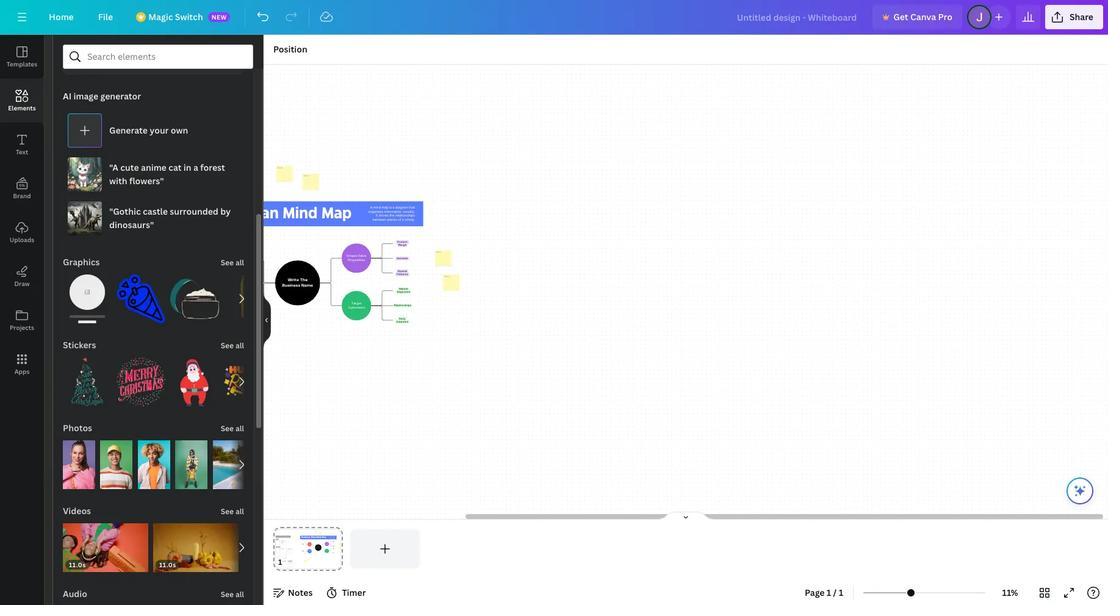 Task type: describe. For each thing, give the bounding box(es) containing it.
bevel corner wireframe profile card image
[[63, 275, 112, 323]]

get
[[894, 11, 908, 23]]

"a cute anime cat in a forest with flowers"
[[109, 162, 225, 187]]

page 1 / 1
[[805, 587, 843, 599]]

market segments
[[397, 288, 410, 293]]

"a
[[109, 162, 118, 173]]

features
[[397, 273, 408, 276]]

visually.
[[403, 209, 415, 213]]

photos
[[63, 422, 92, 434]]

new
[[212, 13, 227, 21]]

see for graphics
[[221, 258, 234, 268]]

home link
[[39, 5, 83, 29]]

by
[[220, 206, 231, 217]]

position button
[[269, 40, 312, 59]]

see all for videos
[[221, 506, 244, 517]]

see for audio
[[221, 589, 234, 600]]

generate
[[109, 124, 148, 136]]

see all button for graphics
[[220, 250, 245, 275]]

mind
[[373, 205, 381, 209]]

Page title text field
[[287, 557, 292, 569]]

timer
[[342, 587, 366, 599]]

canva
[[910, 11, 936, 23]]

special features
[[397, 270, 408, 276]]

special
[[398, 270, 407, 273]]

the
[[389, 213, 394, 217]]

hide pages image
[[657, 511, 715, 521]]

side panel tab list
[[0, 35, 44, 386]]

in
[[184, 162, 191, 173]]

see for videos
[[221, 506, 234, 517]]

notes button
[[269, 583, 318, 603]]

ai
[[63, 90, 71, 102]]

adopters
[[396, 320, 408, 323]]

services
[[397, 257, 408, 260]]

generate your own
[[109, 124, 188, 136]]

page 1 image
[[273, 530, 343, 569]]

with
[[109, 175, 127, 187]]

segments
[[397, 291, 410, 293]]

uploads
[[10, 236, 34, 244]]

anime
[[141, 162, 166, 173]]

own
[[171, 124, 188, 136]]

hide image
[[263, 291, 271, 349]]

brand
[[13, 192, 31, 200]]

"gothic castle surrounded by dinosaurs"
[[109, 206, 231, 231]]

your
[[150, 124, 169, 136]]

page
[[805, 587, 825, 599]]

brand button
[[0, 167, 44, 211]]

1 1 from the left
[[827, 587, 831, 599]]

file button
[[88, 5, 123, 29]]

home
[[49, 11, 74, 23]]

projects
[[10, 323, 34, 332]]

see all for graphics
[[221, 258, 244, 268]]

graphics button
[[62, 250, 101, 275]]

switch
[[175, 11, 203, 23]]

between
[[373, 218, 386, 221]]

"gothic
[[109, 206, 141, 217]]

text
[[16, 148, 28, 156]]

that
[[409, 205, 415, 209]]

all for stickers
[[235, 341, 244, 351]]

ai image generator
[[63, 90, 141, 102]]

2 1 from the left
[[839, 587, 843, 599]]

cat
[[168, 162, 182, 173]]

projects button
[[0, 298, 44, 342]]

see all for photos
[[221, 424, 244, 434]]

magic switch
[[148, 11, 203, 23]]

woman holding a stuffed toy image
[[175, 441, 208, 489]]

image
[[73, 90, 98, 102]]

forest
[[200, 162, 225, 173]]

canva assistant image
[[1073, 484, 1087, 499]]

organizes
[[368, 209, 383, 213]]

1 11.0s group from the left
[[63, 516, 148, 572]]

a mind map is a diagram that organizes information visually. it shows the relationships between pieces of a whole.
[[368, 205, 415, 221]]

all for videos
[[235, 506, 244, 517]]

11%
[[1002, 587, 1018, 599]]

apps button
[[0, 342, 44, 386]]

audio button
[[62, 582, 89, 605]]

men in summer dress shirts outdoors image
[[213, 441, 286, 489]]

templates button
[[0, 35, 44, 79]]



Task type: locate. For each thing, give the bounding box(es) containing it.
videos
[[63, 505, 91, 517]]

cute
[[120, 162, 139, 173]]

all for photos
[[235, 424, 244, 434]]

surrounded
[[170, 206, 218, 217]]

draw button
[[0, 254, 44, 298]]

0 horizontal spatial 1
[[827, 587, 831, 599]]

relationships
[[395, 213, 415, 217]]

castle
[[143, 206, 168, 217]]

3 see all button from the top
[[220, 416, 245, 441]]

0 vertical spatial a
[[193, 162, 198, 173]]

2 young and bold creative professional image from the left
[[100, 441, 133, 489]]

early adopters
[[396, 317, 408, 323]]

1 see all from the top
[[221, 258, 244, 268]]

11.0s group
[[63, 516, 148, 572], [153, 516, 239, 572]]

a
[[370, 205, 372, 209]]

stickers
[[63, 339, 96, 351]]

4 see from the top
[[221, 506, 234, 517]]

see all for stickers
[[221, 341, 244, 351]]

1 see from the top
[[221, 258, 234, 268]]

see all left notes button
[[221, 589, 244, 600]]

shows
[[379, 213, 389, 217]]

market
[[399, 288, 408, 290]]

2 see from the top
[[221, 341, 234, 351]]

all up men in summer dress shirts outdoors image
[[235, 424, 244, 434]]

see all button down the by
[[220, 250, 245, 275]]

Design title text field
[[727, 5, 868, 29]]

1
[[827, 587, 831, 599], [839, 587, 843, 599]]

young and bold creative professional image left woman holding a stuffed toy image
[[138, 441, 170, 489]]

1 horizontal spatial young and bold creative professional image
[[100, 441, 133, 489]]

whole.
[[405, 218, 415, 221]]

a right in
[[193, 162, 198, 173]]

all down men in summer dress shirts outdoors image
[[235, 506, 244, 517]]

0 horizontal spatial 11.0s group
[[63, 516, 148, 572]]

flowers"
[[129, 175, 164, 187]]

see all down men in summer dress shirts outdoors image
[[221, 506, 244, 517]]

all for audio
[[235, 589, 244, 600]]

5 see from the top
[[221, 589, 234, 600]]

see all button
[[220, 250, 245, 275], [220, 333, 245, 358], [220, 416, 245, 441], [220, 499, 245, 524], [220, 582, 245, 605]]

see all button for stickers
[[220, 333, 245, 358]]

get canva pro
[[894, 11, 953, 23]]

see all up business woman attire illustration image
[[221, 258, 244, 268]]

map
[[382, 205, 388, 209]]

share button
[[1045, 5, 1103, 29]]

/
[[833, 587, 837, 599]]

young and bold creative professional image
[[63, 441, 95, 489], [100, 441, 133, 489], [138, 441, 170, 489]]

apps
[[14, 367, 30, 376]]

all for graphics
[[235, 258, 244, 268]]

uploads button
[[0, 211, 44, 254]]

1 horizontal spatial 11.0s group
[[153, 516, 239, 572]]

information
[[384, 209, 402, 213]]

range
[[398, 244, 406, 246]]

see all button for photos
[[220, 416, 245, 441]]

get canva pro button
[[873, 5, 962, 29]]

5 see all from the top
[[221, 589, 244, 600]]

2 11.0s from the left
[[159, 561, 177, 569]]

main menu bar
[[0, 0, 1108, 35]]

1 young and bold creative professional image from the left
[[63, 441, 95, 489]]

a right of
[[402, 218, 404, 221]]

4 see all button from the top
[[220, 499, 245, 524]]

1 horizontal spatial a
[[393, 205, 395, 209]]

timer button
[[322, 583, 371, 603]]

young and bold creative professional image right the photos button
[[100, 441, 133, 489]]

see all up men in summer dress shirts outdoors image
[[221, 424, 244, 434]]

pieces
[[387, 218, 397, 221]]

0 horizontal spatial 11.0s
[[69, 561, 86, 569]]

1 left / on the bottom right
[[827, 587, 831, 599]]

photos button
[[62, 416, 93, 441]]

elements button
[[0, 79, 44, 123]]

it
[[376, 213, 378, 217]]

4 see all from the top
[[221, 506, 244, 517]]

see all button left notes button
[[220, 582, 245, 605]]

all left notes button
[[235, 589, 244, 600]]

business woman attire illustration image
[[224, 275, 273, 323]]

3 see all from the top
[[221, 424, 244, 434]]

see all button right woman holding a stuffed toy image
[[220, 416, 245, 441]]

1 all from the top
[[235, 258, 244, 268]]

dinosaurs"
[[109, 219, 154, 231]]

see for photos
[[221, 424, 234, 434]]

4 all from the top
[[235, 506, 244, 517]]

product
[[397, 241, 408, 243]]

2 vertical spatial a
[[402, 218, 404, 221]]

young and bold creative professional image down photos on the left
[[63, 441, 95, 489]]

0 horizontal spatial young and bold creative professional image
[[63, 441, 95, 489]]

1 horizontal spatial 11.0s
[[159, 561, 177, 569]]

graphics
[[63, 256, 100, 268]]

see all left hide image
[[221, 341, 244, 351]]

diagram
[[395, 205, 408, 209]]

relationships
[[394, 304, 411, 307]]

see all
[[221, 258, 244, 268], [221, 341, 244, 351], [221, 424, 244, 434], [221, 506, 244, 517], [221, 589, 244, 600]]

early
[[399, 317, 406, 320]]

1 right / on the bottom right
[[839, 587, 843, 599]]

of
[[398, 218, 401, 221]]

3 see from the top
[[221, 424, 234, 434]]

templates
[[7, 60, 37, 68]]

see all button left hide image
[[220, 333, 245, 358]]

11% button
[[990, 583, 1030, 603]]

product range
[[397, 241, 408, 246]]

share
[[1070, 11, 1094, 23]]

bold schematic polygonal party popper sticker image
[[117, 275, 165, 323]]

simple vibrant textured minimalist cream image
[[170, 275, 219, 323]]

5 see all button from the top
[[220, 582, 245, 605]]

0 horizontal spatial a
[[193, 162, 198, 173]]

all
[[235, 258, 244, 268], [235, 341, 244, 351], [235, 424, 244, 434], [235, 506, 244, 517], [235, 589, 244, 600]]

generator
[[100, 90, 141, 102]]

2 horizontal spatial a
[[402, 218, 404, 221]]

see all button for videos
[[220, 499, 245, 524]]

audio
[[63, 588, 87, 600]]

is
[[389, 205, 392, 209]]

1 11.0s from the left
[[69, 561, 86, 569]]

stickers button
[[62, 333, 97, 358]]

3 young and bold creative professional image from the left
[[138, 441, 170, 489]]

all up business woman attire illustration image
[[235, 258, 244, 268]]

2 horizontal spatial young and bold creative professional image
[[138, 441, 170, 489]]

all left hide image
[[235, 341, 244, 351]]

1 horizontal spatial 1
[[839, 587, 843, 599]]

group
[[63, 267, 112, 323], [117, 275, 165, 323], [170, 275, 219, 323], [224, 275, 273, 323], [63, 350, 112, 406], [117, 350, 165, 406], [170, 350, 219, 406], [224, 358, 273, 406], [63, 433, 95, 489], [100, 433, 133, 489], [138, 433, 170, 489], [175, 433, 208, 489], [213, 441, 286, 489]]

magic
[[148, 11, 173, 23]]

videos button
[[62, 499, 92, 524]]

2 11.0s group from the left
[[153, 516, 239, 572]]

2 see all from the top
[[221, 341, 244, 351]]

elements
[[8, 104, 36, 112]]

11.0s
[[69, 561, 86, 569], [159, 561, 177, 569]]

5 all from the top
[[235, 589, 244, 600]]

Search elements search field
[[87, 45, 229, 68]]

a right is
[[393, 205, 395, 209]]

3 all from the top
[[235, 424, 244, 434]]

1 vertical spatial a
[[393, 205, 395, 209]]

see
[[221, 258, 234, 268], [221, 341, 234, 351], [221, 424, 234, 434], [221, 506, 234, 517], [221, 589, 234, 600]]

a inside the "a cute anime cat in a forest with flowers"
[[193, 162, 198, 173]]

see all button down men in summer dress shirts outdoors image
[[220, 499, 245, 524]]

file
[[98, 11, 113, 23]]

1 see all button from the top
[[220, 250, 245, 275]]

text button
[[0, 123, 44, 167]]

2 see all button from the top
[[220, 333, 245, 358]]

see all button for audio
[[220, 582, 245, 605]]

2 all from the top
[[235, 341, 244, 351]]

pro
[[938, 11, 953, 23]]

draw
[[14, 279, 30, 288]]

see for stickers
[[221, 341, 234, 351]]

see all for audio
[[221, 589, 244, 600]]

position
[[273, 43, 307, 55]]



Task type: vqa. For each thing, say whether or not it's contained in the screenshot.
Pastel Boho Floral Arch Baby Shower Invitation image
no



